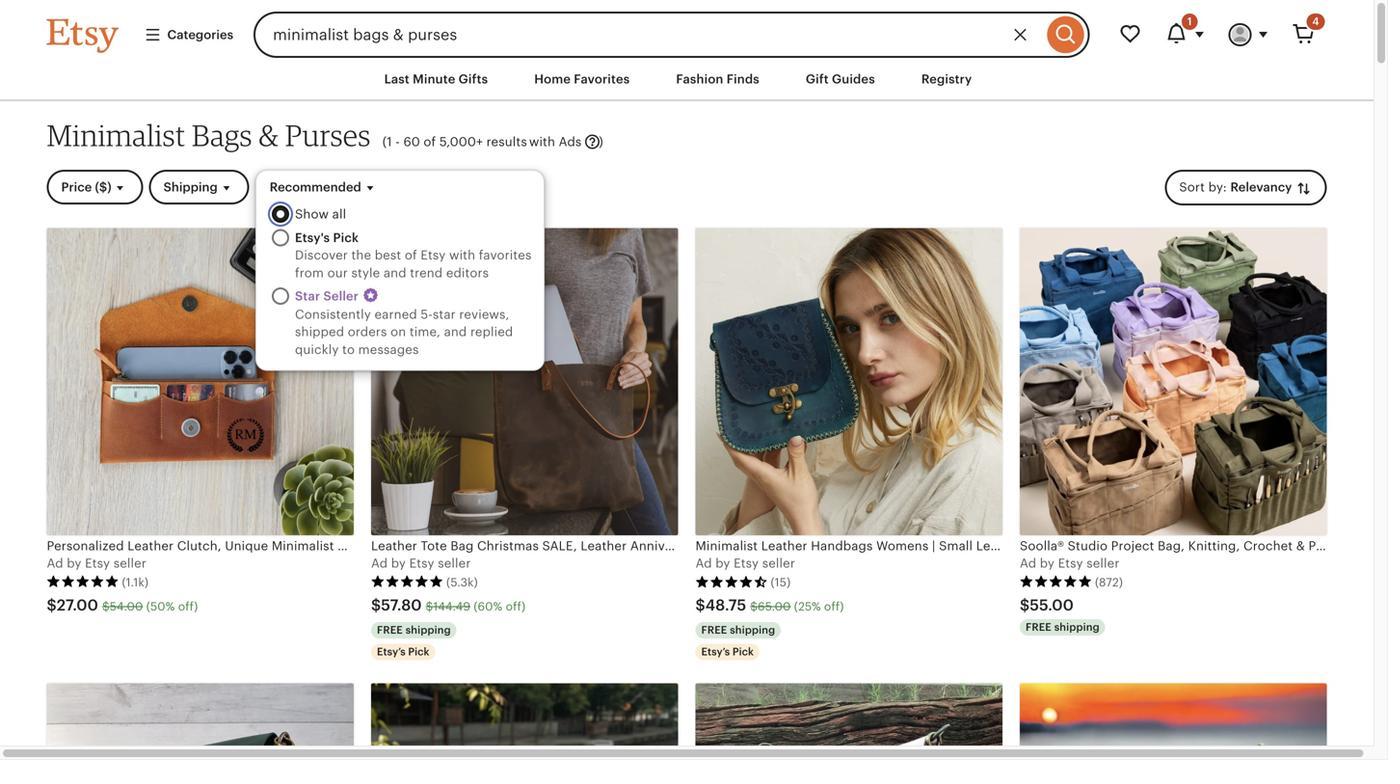 Task type: locate. For each thing, give the bounding box(es) containing it.
5 out of 5 stars image for 57.80
[[371, 575, 444, 588]]

price ($) button
[[47, 170, 143, 205]]

0 horizontal spatial free
[[377, 624, 403, 636]]

a up $ 57.80 $ 144.49 (60% off) on the left bottom of the page
[[371, 556, 380, 571]]

with up editors
[[449, 248, 475, 263]]

off) inside $ 57.80 $ 144.49 (60% off)
[[506, 600, 526, 613]]

a d b y etsy seller up (1.1k)
[[47, 556, 147, 571]]

2 y from the left
[[399, 556, 406, 571]]

0 horizontal spatial etsy's
[[377, 646, 406, 658]]

a d b y etsy seller up (5.3k)
[[371, 556, 471, 571]]

shipping for 48.75
[[730, 624, 776, 636]]

1 horizontal spatial pick
[[408, 646, 430, 658]]

menu bar containing last minute gifts
[[12, 58, 1362, 101]]

ellie vegan tote, hobo shoulder bag with vibrant strap, eco-leather crossbody purse image
[[371, 683, 679, 760]]

shipping down 55.00
[[1055, 621, 1100, 633]]

time,
[[410, 325, 441, 339]]

d
[[55, 556, 63, 571], [380, 556, 388, 571], [704, 556, 712, 571], [1029, 556, 1037, 571]]

seller up (1.1k)
[[114, 556, 147, 571]]

pick down 48.75
[[733, 646, 754, 658]]

1 button
[[1154, 12, 1218, 58]]

a up 4.5 out of 5 stars image
[[696, 556, 705, 571]]

y for 48.75
[[724, 556, 731, 571]]

5 out of 5 stars image up '57.80'
[[371, 575, 444, 588]]

5,000+
[[440, 135, 483, 149]]

b up 55.00
[[1041, 556, 1049, 571]]

on
[[391, 325, 406, 339]]

etsy inside show all etsy's pick discover the best of etsy with favorites from our style and trend editors
[[421, 248, 446, 263]]

option group
[[272, 206, 536, 359]]

a up $ 55.00 free shipping
[[1021, 556, 1029, 571]]

off) right (25%
[[825, 600, 845, 613]]

best
[[375, 248, 401, 263]]

minute
[[413, 72, 456, 86]]

1 b from the left
[[67, 556, 75, 571]]

of
[[424, 135, 436, 149], [405, 248, 417, 263]]

b for 57.80
[[391, 556, 399, 571]]

1 horizontal spatial free shipping etsy's pick
[[702, 624, 776, 658]]

0 horizontal spatial shipping
[[406, 624, 451, 636]]

5 out of 5 stars image up 27.00
[[47, 575, 119, 588]]

and down the best
[[384, 266, 407, 280]]

etsy's
[[295, 231, 330, 245]]

a for 48.75
[[696, 556, 705, 571]]

finds
[[727, 72, 760, 86]]

off) for 27.00
[[178, 600, 198, 613]]

0 horizontal spatial 5 out of 5 stars image
[[47, 575, 119, 588]]

show all link
[[295, 206, 346, 223]]

3 off) from the left
[[825, 600, 845, 613]]

2 a d b y etsy seller from the left
[[371, 556, 471, 571]]

0 vertical spatial and
[[384, 266, 407, 280]]

y up '57.80'
[[399, 556, 406, 571]]

d up 27.00
[[55, 556, 63, 571]]

seller for 57.80
[[438, 556, 471, 571]]

etsy up 4.5 out of 5 stars image
[[734, 556, 759, 571]]

free shipping etsy's pick
[[377, 624, 451, 658], [702, 624, 776, 658]]

etsy for 48.75
[[734, 556, 759, 571]]

show all etsy's pick discover the best of etsy with favorites from our style and trend editors
[[295, 207, 532, 280]]

earned
[[374, 307, 417, 322]]

free shipping etsy's pick down 48.75
[[702, 624, 776, 658]]

60
[[404, 135, 420, 149]]

y up 55.00
[[1048, 556, 1055, 571]]

a d b y etsy seller up "(872)"
[[1021, 556, 1120, 571]]

1 inside popup button
[[1188, 15, 1193, 27]]

etsy for 57.80
[[410, 556, 435, 571]]

style
[[351, 266, 380, 280]]

1 5 out of 5 stars image from the left
[[47, 575, 119, 588]]

pick for 57.80
[[408, 646, 430, 658]]

2 horizontal spatial free
[[1026, 621, 1052, 633]]

1 horizontal spatial etsy's
[[702, 646, 730, 658]]

of right the best
[[405, 248, 417, 263]]

d up '57.80'
[[380, 556, 388, 571]]

5 out of 5 stars image
[[47, 575, 119, 588], [371, 575, 444, 588], [1021, 575, 1093, 588]]

available in 16 colors! leather crossbody bag. handcrafted. un image
[[696, 683, 1003, 760]]

off) inside $ 27.00 $ 54.00 (50% off)
[[178, 600, 198, 613]]

etsy's down 48.75
[[702, 646, 730, 658]]

(25%
[[795, 600, 821, 613]]

a up $ 27.00 $ 54.00 (50% off)
[[47, 556, 56, 571]]

0 vertical spatial with
[[529, 135, 556, 149]]

shipping down $ 48.75 $ 65.00 (25% off)
[[730, 624, 776, 636]]

a for 57.80
[[371, 556, 380, 571]]

etsy's
[[377, 646, 406, 658], [702, 646, 730, 658]]

consistently earned 5-star reviews, shipped orders on time, and replied quickly to messages
[[295, 307, 513, 357]]

1 etsy's from the left
[[377, 646, 406, 658]]

3 a d b y etsy seller from the left
[[696, 556, 796, 571]]

gift guides
[[806, 72, 876, 86]]

(60%
[[474, 600, 503, 613]]

1 vertical spatial 1
[[387, 135, 392, 149]]

sort by: relevancy image
[[1296, 180, 1313, 197]]

$ inside $ 48.75 $ 65.00 (25% off)
[[751, 600, 758, 613]]

all
[[332, 207, 346, 222]]

gifts
[[459, 72, 488, 86]]

gift
[[806, 72, 829, 86]]

55.00
[[1030, 597, 1074, 614]]

1 seller from the left
[[114, 556, 147, 571]]

2 horizontal spatial pick
[[733, 646, 754, 658]]

etsy up trend
[[421, 248, 446, 263]]

(
[[383, 135, 387, 149]]

off) inside $ 48.75 $ 65.00 (25% off)
[[825, 600, 845, 613]]

b for 48.75
[[716, 556, 724, 571]]

3 d from the left
[[704, 556, 712, 571]]

1 vertical spatial of
[[405, 248, 417, 263]]

4 b from the left
[[1041, 556, 1049, 571]]

2 seller from the left
[[438, 556, 471, 571]]

sort by: relevancy
[[1180, 180, 1296, 195]]

price
[[61, 180, 92, 195]]

0 horizontal spatial and
[[384, 266, 407, 280]]

minimalist bags & purses
[[47, 117, 371, 153]]

etsy up '57.80'
[[410, 556, 435, 571]]

seller
[[323, 289, 359, 304]]

shipping inside $ 55.00 free shipping
[[1055, 621, 1100, 633]]

2 off) from the left
[[506, 600, 526, 613]]

(5.3k)
[[447, 576, 478, 589]]

etsy up 27.00
[[85, 556, 110, 571]]

1
[[1188, 15, 1193, 27], [387, 135, 392, 149]]

shipping for 57.80
[[406, 624, 451, 636]]

0 horizontal spatial of
[[405, 248, 417, 263]]

1 horizontal spatial and
[[444, 325, 467, 339]]

$ 27.00 $ 54.00 (50% off)
[[47, 597, 198, 614]]

messages
[[358, 343, 419, 357]]

home favorites link
[[520, 62, 645, 97]]

2 b from the left
[[391, 556, 399, 571]]

option group containing show all
[[272, 206, 536, 359]]

None search field
[[254, 12, 1090, 58]]

1 horizontal spatial free
[[702, 624, 728, 636]]

leather tote bag christmas sale, leather anniversary gift for women, personalized leather laptop work student bag, tote with pocket image
[[371, 228, 679, 535]]

seller for 27.00
[[114, 556, 147, 571]]

shipping down $ 57.80 $ 144.49 (60% off) on the left bottom of the page
[[406, 624, 451, 636]]

off)
[[178, 600, 198, 613], [506, 600, 526, 613], [825, 600, 845, 613]]

seller up "(872)"
[[1087, 556, 1120, 571]]

pick inside show all etsy's pick discover the best of etsy with favorites from our style and trend editors
[[333, 231, 359, 245]]

0 vertical spatial 1
[[1188, 15, 1193, 27]]

price ($)
[[61, 180, 112, 195]]

1 horizontal spatial 5 out of 5 stars image
[[371, 575, 444, 588]]

a d b y etsy seller up 4.5 out of 5 stars image
[[696, 556, 796, 571]]

1 vertical spatial with
[[449, 248, 475, 263]]

2 horizontal spatial shipping
[[1055, 621, 1100, 633]]

with inside show all etsy's pick discover the best of etsy with favorites from our style and trend editors
[[449, 248, 475, 263]]

reviews,
[[459, 307, 510, 322]]

27.00
[[57, 597, 98, 614]]

free for 48.75
[[702, 624, 728, 636]]

1 vertical spatial and
[[444, 325, 467, 339]]

etsy for 27.00
[[85, 556, 110, 571]]

pick down '57.80'
[[408, 646, 430, 658]]

1 a from the left
[[47, 556, 56, 571]]

of right the 60
[[424, 135, 436, 149]]

with left the ads
[[529, 135, 556, 149]]

a d b y etsy seller for 48.75
[[696, 556, 796, 571]]

0 horizontal spatial off)
[[178, 600, 198, 613]]

65.00
[[758, 600, 791, 613]]

1 off) from the left
[[178, 600, 198, 613]]

3 b from the left
[[716, 556, 724, 571]]

off) right (50%
[[178, 600, 198, 613]]

$
[[47, 597, 57, 614], [371, 597, 381, 614], [696, 597, 706, 614], [1021, 597, 1030, 614], [102, 600, 110, 613], [426, 600, 433, 613], [751, 600, 758, 613]]

1 a d b y etsy seller from the left
[[47, 556, 147, 571]]

y
[[75, 556, 82, 571], [399, 556, 406, 571], [724, 556, 731, 571], [1048, 556, 1055, 571]]

our
[[327, 266, 348, 280]]

fashion finds
[[677, 72, 760, 86]]

2 free shipping etsy's pick from the left
[[702, 624, 776, 658]]

d for 27.00
[[55, 556, 63, 571]]

free down 55.00
[[1026, 621, 1052, 633]]

1 d from the left
[[55, 556, 63, 571]]

4 link
[[1281, 12, 1328, 58]]

and
[[384, 266, 407, 280], [444, 325, 467, 339]]

star
[[295, 289, 320, 304]]

menu bar
[[12, 58, 1362, 101]]

y up 4.5 out of 5 stars image
[[724, 556, 731, 571]]

minimalist leather handbags womens | small leather crossbody bag gift for women | small leather purse  | minimalist leather crossbody bag image
[[696, 228, 1003, 535]]

d for 48.75
[[704, 556, 712, 571]]

1 y from the left
[[75, 556, 82, 571]]

shipping
[[1055, 621, 1100, 633], [406, 624, 451, 636], [730, 624, 776, 636]]

with
[[529, 135, 556, 149], [449, 248, 475, 263]]

y for 57.80
[[399, 556, 406, 571]]

seller up (15) at the bottom right of page
[[763, 556, 796, 571]]

2 5 out of 5 stars image from the left
[[371, 575, 444, 588]]

b up '57.80'
[[391, 556, 399, 571]]

0 horizontal spatial pick
[[333, 231, 359, 245]]

home
[[535, 72, 571, 86]]

show
[[295, 207, 329, 222]]

3 a from the left
[[696, 556, 705, 571]]

star seller
[[295, 289, 362, 304]]

pick up the
[[333, 231, 359, 245]]

0 horizontal spatial free shipping etsy's pick
[[377, 624, 451, 658]]

gift guides link
[[792, 62, 890, 97]]

1 horizontal spatial with
[[529, 135, 556, 149]]

etsy's down '57.80'
[[377, 646, 406, 658]]

0 horizontal spatial with
[[449, 248, 475, 263]]

available in 34 colors! leather crossbody bag. handcrafted. leather bag woman, crossbody bag, leather purse, crossbody purse, gift for her image
[[1021, 683, 1328, 760]]

y up 27.00
[[75, 556, 82, 571]]

1 horizontal spatial off)
[[506, 600, 526, 613]]

replied
[[470, 325, 513, 339]]

1 horizontal spatial shipping
[[730, 624, 776, 636]]

soolla® studio project bag, knitting, crochet & pottery tool bag, needle and sewing project organizer, artist gift, craft bag christmas gift image
[[1021, 228, 1328, 535]]

off) right (60% at the bottom
[[506, 600, 526, 613]]

free down '57.80'
[[377, 624, 403, 636]]

2 d from the left
[[380, 556, 388, 571]]

2 etsy's from the left
[[702, 646, 730, 658]]

2 a from the left
[[371, 556, 380, 571]]

1 free shipping etsy's pick from the left
[[377, 624, 451, 658]]

and inside show all etsy's pick discover the best of etsy with favorites from our style and trend editors
[[384, 266, 407, 280]]

free down 48.75
[[702, 624, 728, 636]]

2 horizontal spatial 5 out of 5 stars image
[[1021, 575, 1093, 588]]

seller up (5.3k)
[[438, 556, 471, 571]]

3 seller from the left
[[763, 556, 796, 571]]

a d b y etsy seller for 27.00
[[47, 556, 147, 571]]

d up 55.00
[[1029, 556, 1037, 571]]

4 y from the left
[[1048, 556, 1055, 571]]

1 horizontal spatial 1
[[1188, 15, 1193, 27]]

and down star
[[444, 325, 467, 339]]

Search for anything text field
[[254, 12, 1043, 58]]

2 horizontal spatial off)
[[825, 600, 845, 613]]

d up 4.5 out of 5 stars image
[[704, 556, 712, 571]]

pick
[[333, 231, 359, 245], [408, 646, 430, 658], [733, 646, 754, 658]]

free shipping etsy's pick down '57.80'
[[377, 624, 451, 658]]

0 vertical spatial of
[[424, 135, 436, 149]]

b up 4.5 out of 5 stars image
[[716, 556, 724, 571]]

5 out of 5 stars image up 55.00
[[1021, 575, 1093, 588]]

3 y from the left
[[724, 556, 731, 571]]

(1.1k)
[[122, 576, 149, 589]]

fashion finds link
[[662, 62, 774, 97]]

free shipping etsy's pick for 57.80
[[377, 624, 451, 658]]

a
[[47, 556, 56, 571], [371, 556, 380, 571], [696, 556, 705, 571], [1021, 556, 1029, 571]]

free shipping etsy's pick for 48.75
[[702, 624, 776, 658]]

none search field inside categories banner
[[254, 12, 1090, 58]]

b up 27.00
[[67, 556, 75, 571]]

a for 27.00
[[47, 556, 56, 571]]

sort
[[1180, 180, 1206, 195]]



Task type: vqa. For each thing, say whether or not it's contained in the screenshot.
Follow button related to Lisa Schmidt
no



Task type: describe. For each thing, give the bounding box(es) containing it.
1 horizontal spatial of
[[424, 135, 436, 149]]

4
[[1313, 15, 1320, 27]]

to
[[342, 343, 355, 357]]

trend
[[410, 266, 443, 280]]

54.00
[[110, 600, 143, 613]]

last minute gifts
[[384, 72, 488, 86]]

off) for 57.80
[[506, 600, 526, 613]]

( 1 - 60 of 5,000+ results
[[383, 135, 527, 149]]

editors
[[446, 266, 489, 280]]

$ inside $ 57.80 $ 144.49 (60% off)
[[426, 600, 433, 613]]

minimalist
[[47, 117, 186, 153]]

guides
[[832, 72, 876, 86]]

ads
[[559, 135, 582, 149]]

of inside show all etsy's pick discover the best of etsy with favorites from our style and trend editors
[[405, 248, 417, 263]]

y for 27.00
[[75, 556, 82, 571]]

shipping button
[[149, 170, 250, 205]]

$ 48.75 $ 65.00 (25% off)
[[696, 597, 845, 614]]

etsy's for 48.75
[[702, 646, 730, 658]]

categories
[[167, 27, 234, 42]]

$ inside $ 27.00 $ 54.00 (50% off)
[[102, 600, 110, 613]]

last minute gifts link
[[370, 62, 503, 97]]

quickly
[[295, 343, 339, 357]]

seller for 48.75
[[763, 556, 796, 571]]

pick for 48.75
[[733, 646, 754, 658]]

free inside $ 55.00 free shipping
[[1026, 621, 1052, 633]]

free for 57.80
[[377, 624, 403, 636]]

bags
[[192, 117, 253, 153]]

registry link
[[907, 62, 987, 97]]

4 a d b y etsy seller from the left
[[1021, 556, 1120, 571]]

&
[[259, 117, 279, 153]]

4.5 out of 5 stars image
[[696, 575, 768, 588]]

registry
[[922, 72, 973, 86]]

0 horizontal spatial 1
[[387, 135, 392, 149]]

purses
[[285, 117, 371, 153]]

4 d from the left
[[1029, 556, 1037, 571]]

$ 57.80 $ 144.49 (60% off)
[[371, 597, 526, 614]]

4 seller from the left
[[1087, 556, 1120, 571]]

a d b y etsy seller for 57.80
[[371, 556, 471, 571]]

(50%
[[146, 600, 175, 613]]

from
[[295, 266, 324, 280]]

)
[[599, 135, 604, 149]]

recommended button
[[255, 170, 393, 205]]

4 a from the left
[[1021, 556, 1029, 571]]

etsy's pick link
[[295, 229, 359, 247]]

consistently
[[295, 307, 371, 322]]

personalized leather clutch, unique minimalist wallet, romantic custom hand bag, for her, girlfriend, wife, fiance image
[[47, 228, 354, 535]]

5-
[[421, 307, 433, 322]]

categories button
[[130, 17, 248, 52]]

with ads
[[529, 135, 582, 149]]

the
[[351, 248, 371, 263]]

$ 55.00 free shipping
[[1021, 597, 1100, 633]]

$ inside $ 55.00 free shipping
[[1021, 597, 1030, 614]]

5 out of 5 stars image for 27.00
[[47, 575, 119, 588]]

and inside consistently earned 5-star reviews, shipped orders on time, and replied quickly to messages
[[444, 325, 467, 339]]

last
[[384, 72, 410, 86]]

shipping
[[164, 180, 218, 195]]

home favorites
[[535, 72, 630, 86]]

off) for 48.75
[[825, 600, 845, 613]]

48.75
[[706, 597, 747, 614]]

shipped
[[295, 325, 344, 339]]

($)
[[95, 180, 112, 195]]

relevancy
[[1231, 180, 1293, 195]]

-
[[396, 135, 400, 149]]

categories banner
[[12, 0, 1362, 58]]

etsy's for 57.80
[[377, 646, 406, 658]]

57.80
[[381, 597, 422, 614]]

orders
[[348, 325, 387, 339]]

fashion
[[677, 72, 724, 86]]

results
[[487, 135, 527, 149]]

favorites
[[479, 248, 532, 263]]

star seller link
[[295, 287, 379, 306]]

etsy up 55.00
[[1059, 556, 1084, 571]]

by:
[[1209, 180, 1228, 195]]

d for 57.80
[[380, 556, 388, 571]]

144.49
[[433, 600, 471, 613]]

star
[[433, 307, 456, 322]]

recommended
[[270, 180, 362, 195]]

(872)
[[1096, 576, 1124, 589]]

discover
[[295, 248, 348, 263]]

3 5 out of 5 stars image from the left
[[1021, 575, 1093, 588]]

(15)
[[771, 576, 791, 589]]

b for 27.00
[[67, 556, 75, 571]]

favorites
[[574, 72, 630, 86]]

small leather purse women, leather crossbody bag, cross body bag, handmade leather handbags, cute shoulder bag, personalized gifts for her image
[[47, 683, 354, 760]]



